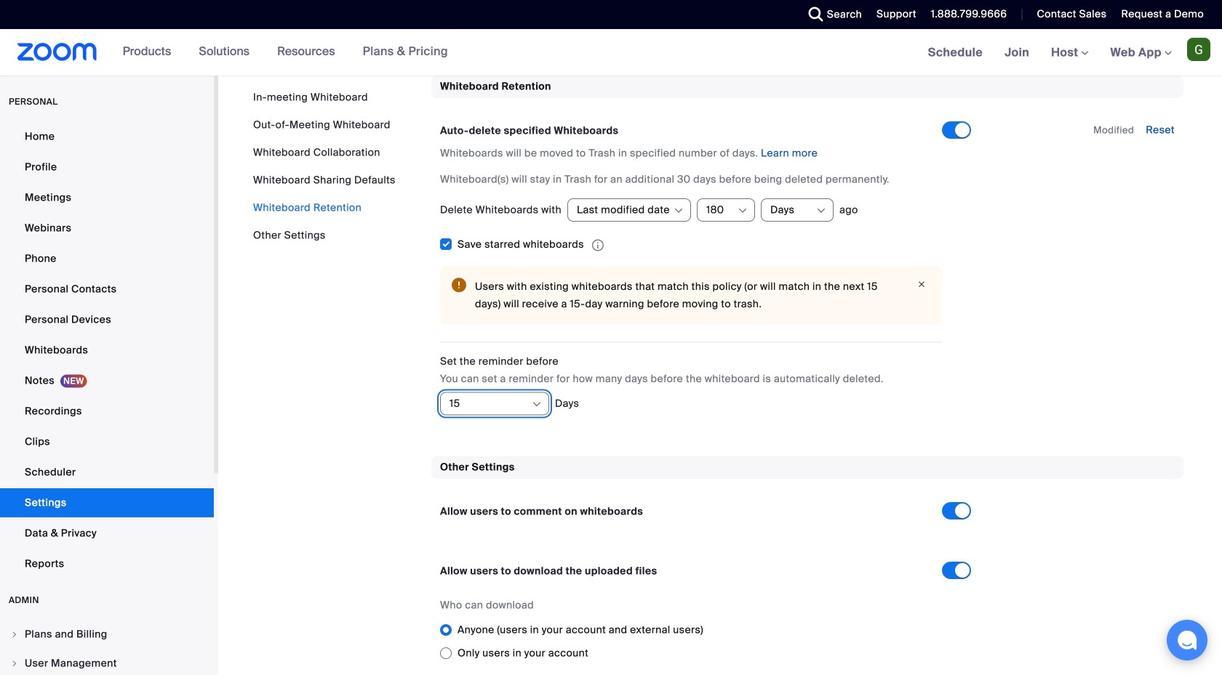 Task type: vqa. For each thing, say whether or not it's contained in the screenshot.
Other Settings element
yes



Task type: describe. For each thing, give the bounding box(es) containing it.
2 horizontal spatial show options image
[[815, 205, 827, 217]]

close image
[[913, 278, 930, 291]]

open chat image
[[1177, 631, 1197, 651]]

product information navigation
[[97, 29, 459, 76]]

right image
[[10, 631, 19, 639]]

1 horizontal spatial show options image
[[673, 205, 684, 217]]

other settings element
[[431, 457, 1184, 676]]

show options image
[[737, 205, 749, 217]]

meetings navigation
[[917, 29, 1222, 77]]

admin menu menu
[[0, 621, 214, 676]]

profile picture image
[[1187, 38, 1210, 61]]

alert inside whiteboard retention element
[[440, 267, 942, 325]]

2 menu item from the top
[[0, 650, 214, 676]]



Task type: locate. For each thing, give the bounding box(es) containing it.
zoom logo image
[[17, 43, 97, 61]]

0 horizontal spatial show options image
[[531, 399, 543, 411]]

alert
[[440, 267, 942, 325]]

show options image
[[673, 205, 684, 217], [815, 205, 827, 217], [531, 399, 543, 411]]

personal menu menu
[[0, 122, 214, 580]]

1 menu item from the top
[[0, 621, 214, 649]]

menu item
[[0, 621, 214, 649], [0, 650, 214, 676]]

right image
[[10, 660, 19, 668]]

0 vertical spatial menu item
[[0, 621, 214, 649]]

whiteboard retention element
[[431, 75, 1184, 433]]

option group
[[440, 619, 983, 666]]

warning image
[[452, 278, 466, 293]]

option group inside other settings element
[[440, 619, 983, 666]]

banner
[[0, 29, 1222, 77]]

1 vertical spatial menu item
[[0, 650, 214, 676]]

menu bar
[[253, 90, 396, 243]]



